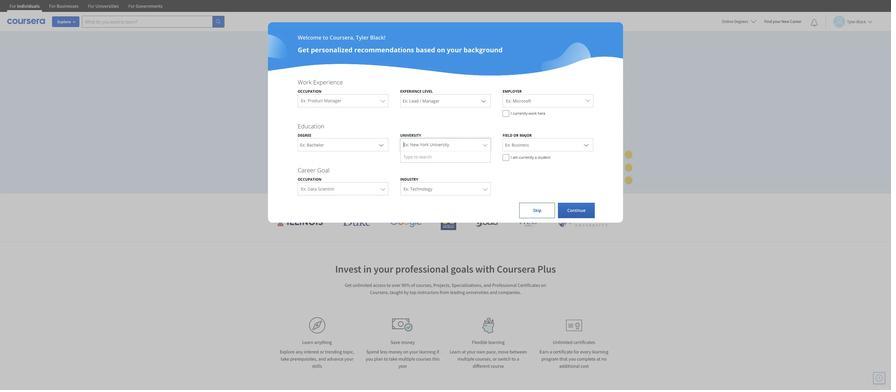 Task type: vqa. For each thing, say whether or not it's contained in the screenshot.
Product
yes



Task type: locate. For each thing, give the bounding box(es) containing it.
1 vertical spatial experience
[[400, 89, 422, 94]]

0 vertical spatial coursera
[[519, 198, 549, 208]]

1 vertical spatial coursera,
[[370, 290, 389, 296]]

to right type
[[414, 154, 418, 160]]

career goal element
[[292, 166, 600, 198]]

career left show notifications icon
[[791, 19, 802, 24]]

i for i am currently a student
[[511, 155, 512, 160]]

0 horizontal spatial a
[[517, 356, 519, 362]]

0 vertical spatial universities
[[410, 198, 448, 208]]

1 horizontal spatial university
[[430, 142, 449, 148]]

over
[[392, 282, 401, 288]]

0 vertical spatial money
[[401, 340, 415, 345]]

access left over
[[373, 282, 386, 288]]

your down topic,
[[345, 356, 354, 362]]

certificate inside the unlimited access to 7,000+ world-class courses, hands-on projects, and job-ready certificate programs—all included in your subscription
[[345, 93, 375, 102]]

currently inside work experience element
[[513, 111, 528, 116]]

2 horizontal spatial learning
[[592, 349, 609, 355]]

1 vertical spatial a
[[550, 349, 552, 355]]

1 horizontal spatial chevron down image
[[480, 97, 488, 104]]

i
[[511, 111, 512, 116], [511, 155, 512, 160]]

0 horizontal spatial you
[[366, 356, 373, 362]]

1 vertical spatial i
[[511, 155, 512, 160]]

certificate
[[345, 93, 375, 102], [553, 349, 573, 355]]

certificate up that
[[553, 349, 573, 355]]

a left student
[[535, 155, 537, 160]]

on right certificates
[[541, 282, 547, 288]]

take right plan
[[389, 356, 398, 362]]

career left 'goal'
[[298, 166, 316, 174]]

0 vertical spatial at
[[462, 349, 466, 355]]

ex: left the data
[[301, 186, 307, 192]]

work experience element
[[292, 78, 600, 120]]

courses, up programs—all
[[392, 82, 417, 91]]

0 horizontal spatial take
[[281, 356, 289, 362]]

to inside the unlimited access to 7,000+ world-class courses, hands-on projects, and job-ready certificate programs—all included in your subscription
[[326, 82, 332, 91]]

0 vertical spatial with
[[503, 198, 517, 208]]

for left governments
[[128, 3, 135, 9]]

None search field
[[82, 16, 225, 28]]

your up over
[[374, 263, 394, 276]]

occupation up the data
[[298, 177, 322, 182]]

at left no
[[597, 356, 601, 362]]

2 horizontal spatial a
[[550, 349, 552, 355]]

with
[[503, 198, 517, 208], [476, 263, 495, 276]]

product
[[308, 98, 323, 104]]

occupation for career
[[298, 177, 322, 182]]

own
[[477, 349, 486, 355]]

your
[[773, 19, 781, 24], [447, 45, 462, 54], [273, 103, 287, 112], [374, 263, 394, 276], [410, 349, 419, 355], [467, 349, 476, 355], [345, 356, 354, 362]]

1 vertical spatial new
[[410, 142, 419, 148]]

leading down specializations,
[[450, 290, 465, 296]]

0 horizontal spatial new
[[410, 142, 419, 148]]

1 vertical spatial career
[[298, 166, 316, 174]]

1 horizontal spatial career
[[791, 19, 802, 24]]

on up included
[[440, 82, 448, 91]]

unlimited inside the unlimited access to 7,000+ world-class courses, hands-on projects, and job-ready certificate programs—all included in your subscription
[[273, 82, 303, 91]]

courses, inside get unlimited access to over 90% of courses, projects, specializations, and professional certificates on coursera, taught by top instructors from leading universities and companies.
[[416, 282, 433, 288]]

data
[[308, 186, 317, 192]]

for left individuals at the top left
[[10, 3, 16, 9]]

for
[[10, 3, 16, 9], [49, 3, 56, 9], [88, 3, 95, 9], [128, 3, 135, 9]]

world-
[[356, 82, 376, 91]]

0 vertical spatial learn
[[302, 340, 314, 345]]

0 horizontal spatial university
[[400, 133, 421, 138]]

coursera
[[519, 198, 549, 208], [497, 263, 536, 276]]

i inside work experience element
[[511, 111, 512, 116]]

1 horizontal spatial universities
[[466, 290, 489, 296]]

1 horizontal spatial multiple
[[458, 356, 475, 362]]

multiple inside spend less money on your learning if you plan to take multiple courses this year
[[399, 356, 415, 362]]

unlimited
[[353, 282, 372, 288]]

new inside education element
[[410, 142, 419, 148]]

skip
[[533, 208, 542, 213]]

university
[[400, 133, 421, 138], [430, 142, 449, 148]]

0 horizontal spatial universities
[[410, 198, 448, 208]]

experience left level
[[400, 89, 422, 94]]

get
[[298, 45, 309, 54], [345, 282, 352, 288]]

get for get unlimited access to over 90% of courses, projects, specializations, and professional certificates on coursera, taught by top instructors from leading universities and companies.
[[345, 282, 352, 288]]

University field
[[401, 138, 491, 151]]

1 vertical spatial currently
[[519, 155, 534, 160]]

1 horizontal spatial get
[[345, 282, 352, 288]]

0 vertical spatial coursera,
[[330, 34, 355, 41]]

0 horizontal spatial coursera,
[[330, 34, 355, 41]]

2 vertical spatial a
[[517, 356, 519, 362]]

chevron down image for experience level
[[480, 97, 488, 104]]

1 vertical spatial with
[[476, 263, 495, 276]]

certificate down world-
[[345, 93, 375, 102]]

plus up certificates
[[538, 263, 556, 276]]

university up york
[[400, 133, 421, 138]]

your inside learn at your own pace, move between multiple courses, or switch to a different course
[[467, 349, 476, 355]]

0 vertical spatial a
[[535, 155, 537, 160]]

and down professional
[[490, 290, 498, 296]]

professional
[[396, 263, 449, 276]]

to inside get unlimited access to over 90% of courses, projects, specializations, and professional certificates on coursera, taught by top instructors from leading universities and companies.
[[387, 282, 391, 288]]

2 vertical spatial courses,
[[476, 356, 492, 362]]

black!
[[370, 34, 386, 41]]

ex: down employer
[[506, 98, 512, 104]]

0 vertical spatial occupation
[[298, 89, 322, 94]]

you up additional at the right of the page
[[569, 356, 576, 362]]

0 horizontal spatial learn
[[302, 340, 314, 345]]

get inside onboardingmodal dialog
[[298, 45, 309, 54]]

ex: up type
[[404, 142, 409, 148]]

get inside get unlimited access to over 90% of courses, projects, specializations, and professional certificates on coursera, taught by top instructors from leading universities and companies.
[[345, 282, 352, 288]]

unlimited up projects,
[[273, 82, 303, 91]]

with right goals
[[476, 263, 495, 276]]

chevron down image
[[480, 97, 488, 104], [378, 141, 385, 148], [583, 141, 590, 148]]

to up personalized
[[323, 34, 328, 41]]

at left own
[[462, 349, 466, 355]]

0 vertical spatial i
[[511, 111, 512, 116]]

1 vertical spatial leading
[[450, 290, 465, 296]]

courses, inside the unlimited access to 7,000+ world-class courses, hands-on projects, and job-ready certificate programs—all included in your subscription
[[392, 82, 417, 91]]

1 vertical spatial money
[[389, 349, 402, 355]]

1 vertical spatial university
[[430, 142, 449, 148]]

1 horizontal spatial in
[[450, 93, 455, 102]]

1 vertical spatial occupation
[[298, 177, 322, 182]]

ex: inside education element
[[404, 142, 409, 148]]

programs—all
[[377, 93, 420, 102]]

pace,
[[486, 349, 497, 355]]

coursera,
[[330, 34, 355, 41], [370, 290, 389, 296]]

continue
[[568, 208, 586, 213]]

occupation for work
[[298, 89, 322, 94]]

0 vertical spatial currently
[[513, 111, 528, 116]]

every
[[581, 349, 592, 355]]

on inside get unlimited access to over 90% of courses, projects, specializations, and professional certificates on coursera, taught by top instructors from leading universities and companies.
[[541, 282, 547, 288]]

0 horizontal spatial certificate
[[345, 93, 375, 102]]

unlimited up that
[[553, 340, 573, 345]]

ready
[[326, 93, 343, 102]]

on inside spend less money on your learning if you plan to take multiple courses this year
[[403, 349, 409, 355]]

new right 'find'
[[782, 19, 790, 24]]

1 i from the top
[[511, 111, 512, 116]]

0 horizontal spatial at
[[462, 349, 466, 355]]

University text field
[[404, 140, 480, 151]]

move
[[498, 349, 509, 355]]

1 take from the left
[[281, 356, 289, 362]]

get left unlimited
[[345, 282, 352, 288]]

your left background
[[447, 45, 462, 54]]

plus left continue
[[551, 198, 565, 208]]

i right i currently work here option
[[511, 111, 512, 116]]

I am currently a student checkbox
[[503, 154, 510, 161]]

or inside learn at your own pace, move between multiple courses, or switch to a different course
[[493, 356, 497, 362]]

microsoft
[[513, 98, 531, 104]]

learn
[[302, 340, 314, 345], [450, 349, 461, 355]]

flexible learning
[[472, 340, 505, 345]]

2 occupation from the top
[[298, 177, 322, 182]]

start 7-day free trial button
[[273, 142, 335, 156]]

and up skills
[[318, 356, 326, 362]]

access up job-
[[305, 82, 325, 91]]

coursera image
[[7, 17, 45, 26]]

1 vertical spatial learn
[[450, 349, 461, 355]]

and up subscription
[[301, 93, 313, 102]]

0 horizontal spatial experience
[[313, 78, 343, 86]]

leading up google "image"
[[384, 198, 408, 208]]

coursera up hec paris image
[[519, 198, 549, 208]]

onboardingmodal dialog
[[0, 0, 892, 390]]

1 horizontal spatial unlimited
[[553, 340, 573, 345]]

2 you from the left
[[569, 356, 576, 362]]

to up the ready
[[326, 82, 332, 91]]

type to search
[[404, 154, 432, 160]]

field or major
[[503, 133, 532, 138]]

1 vertical spatial or
[[320, 349, 324, 355]]

taught
[[390, 290, 403, 296]]

0 vertical spatial certificate
[[345, 93, 375, 102]]

courses, inside learn at your own pace, move between multiple courses, or switch to a different course
[[476, 356, 492, 362]]

to left over
[[387, 282, 391, 288]]

learning
[[489, 340, 505, 345], [420, 349, 436, 355], [592, 349, 609, 355]]

money right the save
[[401, 340, 415, 345]]

occupation inside work experience element
[[298, 89, 322, 94]]

coursera, inside onboardingmodal dialog
[[330, 34, 355, 41]]

2 take from the left
[[389, 356, 398, 362]]

learning inside spend less money on your learning if you plan to take multiple courses this year
[[420, 349, 436, 355]]

banner navigation
[[5, 0, 167, 16]]

learning up courses
[[420, 349, 436, 355]]

i currently work here
[[511, 111, 546, 116]]

google image
[[390, 217, 422, 228]]

1 horizontal spatial or
[[493, 356, 497, 362]]

unlimited
[[273, 82, 303, 91], [553, 340, 573, 345]]

earn
[[540, 349, 549, 355]]

or up "course"
[[493, 356, 497, 362]]

your inside spend less money on your learning if you plan to take multiple courses this year
[[410, 349, 419, 355]]

multiple inside learn at your own pace, move between multiple courses, or switch to a different course
[[458, 356, 475, 362]]

1 horizontal spatial access
[[373, 282, 386, 288]]

0 horizontal spatial access
[[305, 82, 325, 91]]

multiple up different
[[458, 356, 475, 362]]

0 vertical spatial experience
[[313, 78, 343, 86]]

0 horizontal spatial career
[[298, 166, 316, 174]]

0 horizontal spatial in
[[364, 263, 372, 276]]

ex: down industry
[[404, 186, 409, 192]]

occupation inside career goal element
[[298, 177, 322, 182]]

1 horizontal spatial take
[[389, 356, 398, 362]]

tyler
[[356, 34, 369, 41]]

i left am
[[511, 155, 512, 160]]

your inside the unlimited access to 7,000+ world-class courses, hands-on projects, and job-ready certificate programs—all included in your subscription
[[273, 103, 287, 112]]

take down explore
[[281, 356, 289, 362]]

2 horizontal spatial or
[[514, 133, 519, 138]]

1 vertical spatial get
[[345, 282, 352, 288]]

ex: left product
[[301, 98, 307, 104]]

employer
[[503, 89, 522, 94]]

find your new career
[[765, 19, 802, 24]]

multiple up year
[[399, 356, 415, 362]]

at
[[462, 349, 466, 355], [597, 356, 601, 362]]

your down projects,
[[273, 103, 287, 112]]

1 occupation from the top
[[298, 89, 322, 94]]

0 vertical spatial access
[[305, 82, 325, 91]]

your up courses
[[410, 349, 419, 355]]

multiple
[[399, 356, 415, 362], [458, 356, 475, 362]]

0 vertical spatial get
[[298, 45, 309, 54]]

to right plan
[[384, 356, 388, 362]]

governments
[[136, 3, 163, 9]]

1 horizontal spatial learning
[[489, 340, 505, 345]]

occupation down work at the top of page
[[298, 89, 322, 94]]

2 i from the top
[[511, 155, 512, 160]]

courses,
[[392, 82, 417, 91], [416, 282, 433, 288], [476, 356, 492, 362]]

save money image
[[392, 319, 414, 333]]

duke university image
[[343, 217, 371, 226]]

learn inside learn at your own pace, move between multiple courses, or switch to a different course
[[450, 349, 461, 355]]

unlimited for unlimited access to 7,000+ world-class courses, hands-on projects, and job-ready certificate programs—all included in your subscription
[[273, 82, 303, 91]]

or right the 'field'
[[514, 133, 519, 138]]

ex: for ex: technology
[[404, 186, 409, 192]]

learning up pace,
[[489, 340, 505, 345]]

a inside dialog
[[535, 155, 537, 160]]

currently inside education element
[[519, 155, 534, 160]]

0 vertical spatial in
[[450, 93, 455, 102]]

2 for from the left
[[49, 3, 56, 9]]

0 horizontal spatial chevron down image
[[378, 141, 385, 148]]

new left york
[[410, 142, 419, 148]]

welcome
[[298, 34, 322, 41]]

2 horizontal spatial chevron down image
[[583, 141, 590, 148]]

learn up interest
[[302, 340, 314, 345]]

am
[[513, 155, 518, 160]]

a down between
[[517, 356, 519, 362]]

for left businesses on the left of page
[[49, 3, 56, 9]]

0 vertical spatial new
[[782, 19, 790, 24]]

0 horizontal spatial or
[[320, 349, 324, 355]]

0 vertical spatial courses,
[[392, 82, 417, 91]]

get down welcome
[[298, 45, 309, 54]]

universities down specializations,
[[466, 290, 489, 296]]

0 vertical spatial leading
[[384, 198, 408, 208]]

1 horizontal spatial coursera,
[[370, 290, 389, 296]]

trending
[[325, 349, 342, 355]]

1 horizontal spatial experience
[[400, 89, 422, 94]]

unlimited for unlimited certificates
[[553, 340, 573, 345]]

learning up no
[[592, 349, 609, 355]]

1 horizontal spatial leading
[[450, 290, 465, 296]]

1 vertical spatial in
[[364, 263, 372, 276]]

0 horizontal spatial unlimited
[[273, 82, 303, 91]]

to down between
[[512, 356, 516, 362]]

0 horizontal spatial learning
[[420, 349, 436, 355]]

to
[[323, 34, 328, 41], [326, 82, 332, 91], [414, 154, 418, 160], [387, 282, 391, 288], [384, 356, 388, 362], [512, 356, 516, 362]]

4 for from the left
[[128, 3, 135, 9]]

0 vertical spatial plus
[[551, 198, 565, 208]]

1 vertical spatial unlimited
[[553, 340, 573, 345]]

1 for from the left
[[10, 3, 16, 9]]

currently right am
[[519, 155, 534, 160]]

0 vertical spatial or
[[514, 133, 519, 138]]

unlimited certificates image
[[566, 320, 582, 332]]

chevron down image for degree
[[378, 141, 385, 148]]

certificates
[[574, 340, 596, 345]]

with right "companies"
[[503, 198, 517, 208]]

unlimited access to 7,000+ world-class courses, hands-on projects, and job-ready certificate programs—all included in your subscription
[[273, 82, 455, 112]]

chevron down image inside work experience element
[[480, 97, 488, 104]]

to inside learn at your own pace, move between multiple courses, or switch to a different course
[[512, 356, 516, 362]]

ex:
[[301, 98, 307, 104], [506, 98, 512, 104], [404, 142, 409, 148], [301, 186, 307, 192], [404, 186, 409, 192]]

in up unlimited
[[364, 263, 372, 276]]

and left professional
[[484, 282, 492, 288]]

to inside spend less money on your learning if you plan to take multiple courses this year
[[384, 356, 388, 362]]

your inside onboardingmodal dialog
[[447, 45, 462, 54]]

i for i currently work here
[[511, 111, 512, 116]]

1 horizontal spatial learn
[[450, 349, 461, 355]]

plus
[[551, 198, 565, 208], [538, 263, 556, 276]]

on down save money
[[403, 349, 409, 355]]

universities down 'technology'
[[410, 198, 448, 208]]

a right earn
[[550, 349, 552, 355]]

your inside explore any interest or trending topic, take prerequisites, and advance your skills
[[345, 356, 354, 362]]

university of michigan image
[[441, 214, 457, 230]]

your left own
[[467, 349, 476, 355]]

0 vertical spatial career
[[791, 19, 802, 24]]

on right based
[[437, 45, 445, 54]]

coursera up professional
[[497, 263, 536, 276]]

1 you from the left
[[366, 356, 373, 362]]

3 for from the left
[[88, 3, 95, 9]]

cancel
[[298, 132, 312, 138]]

1 vertical spatial courses,
[[416, 282, 433, 288]]

learn right if
[[450, 349, 461, 355]]

1 multiple from the left
[[399, 356, 415, 362]]

learning inside earn a certificate for every learning program that you complete at no additional cost
[[592, 349, 609, 355]]

companies.
[[499, 290, 521, 296]]

learn for learn anything
[[302, 340, 314, 345]]

1 vertical spatial certificate
[[553, 349, 573, 355]]

2 vertical spatial or
[[493, 356, 497, 362]]

start
[[283, 146, 293, 152]]

search
[[419, 154, 432, 160]]

university right york
[[430, 142, 449, 148]]

2 multiple from the left
[[458, 356, 475, 362]]

you inside spend less money on your learning if you plan to take multiple courses this year
[[366, 356, 373, 362]]

no
[[602, 356, 607, 362]]

1 horizontal spatial you
[[569, 356, 576, 362]]

for left universities
[[88, 3, 95, 9]]

learn for learn at your own pace, move between multiple courses, or switch to a different course
[[450, 349, 461, 355]]

courses, up instructors
[[416, 282, 433, 288]]

you down spend
[[366, 356, 373, 362]]

occupation
[[298, 89, 322, 94], [298, 177, 322, 182]]

1 horizontal spatial at
[[597, 356, 601, 362]]

i inside education element
[[511, 155, 512, 160]]

1 horizontal spatial new
[[782, 19, 790, 24]]

0 horizontal spatial get
[[298, 45, 309, 54]]

save
[[391, 340, 400, 345]]

prerequisites,
[[290, 356, 318, 362]]

currently left 'work'
[[513, 111, 528, 116]]

0 horizontal spatial multiple
[[399, 356, 415, 362]]

by
[[404, 290, 409, 296]]

courses, up different
[[476, 356, 492, 362]]

7-
[[294, 146, 298, 152]]

money down the save
[[389, 349, 402, 355]]

1 horizontal spatial certificate
[[553, 349, 573, 355]]

or down the anything at the left
[[320, 349, 324, 355]]

1 vertical spatial at
[[597, 356, 601, 362]]

7,000+
[[334, 82, 355, 91]]

day
[[298, 146, 306, 152]]

ex: for ex: new york university
[[404, 142, 409, 148]]

in right included
[[450, 93, 455, 102]]

1 vertical spatial universities
[[466, 290, 489, 296]]

and up university of michigan image
[[450, 198, 463, 208]]

1 horizontal spatial a
[[535, 155, 537, 160]]

you
[[366, 356, 373, 362], [569, 356, 576, 362]]

ex: microsoft
[[506, 98, 531, 104]]

leading inside get unlimited access to over 90% of courses, projects, specializations, and professional certificates on coursera, taught by top instructors from leading universities and companies.
[[450, 290, 465, 296]]

take inside spend less money on your learning if you plan to take multiple courses this year
[[389, 356, 398, 362]]

0 vertical spatial unlimited
[[273, 82, 303, 91]]

experience up the ready
[[313, 78, 343, 86]]

1 vertical spatial access
[[373, 282, 386, 288]]

coursera, left taught
[[370, 290, 389, 296]]

get personalized recommendations based on your background
[[298, 45, 503, 54]]

or
[[514, 133, 519, 138], [320, 349, 324, 355], [493, 356, 497, 362]]

projects,
[[434, 282, 451, 288]]

complete
[[577, 356, 596, 362]]

coursera, up personalized
[[330, 34, 355, 41]]



Task type: describe. For each thing, give the bounding box(es) containing it.
ex: for ex: product manager
[[301, 98, 307, 104]]

a inside earn a certificate for every learning program that you complete at no additional cost
[[550, 349, 552, 355]]

1 horizontal spatial with
[[503, 198, 517, 208]]

york
[[420, 142, 429, 148]]

switch
[[498, 356, 511, 362]]

this
[[433, 356, 440, 362]]

free
[[307, 146, 316, 152]]

instructors
[[418, 290, 439, 296]]

certificate inside earn a certificate for every learning program that you complete at no additional cost
[[553, 349, 573, 355]]

ex: technology
[[404, 186, 433, 192]]

ex: product manager
[[301, 98, 341, 104]]

spend less money on your learning if you plan to take multiple courses this year
[[366, 349, 440, 369]]

education element
[[292, 122, 600, 164]]

at inside learn at your own pace, move between multiple courses, or switch to a different course
[[462, 349, 466, 355]]

of
[[411, 282, 415, 288]]

individuals
[[17, 3, 40, 9]]

learning for earn a certificate for every learning program that you complete at no additional cost
[[592, 349, 609, 355]]

professional
[[492, 282, 517, 288]]

for individuals
[[10, 3, 40, 9]]

flexible learning image
[[478, 318, 499, 334]]

take inside explore any interest or trending topic, take prerequisites, and advance your skills
[[281, 356, 289, 362]]

companies
[[464, 198, 501, 208]]

university of illinois at urbana-champaign image
[[277, 217, 324, 227]]

find your new career link
[[762, 18, 805, 25]]

on inside the unlimited access to 7,000+ world-class courses, hands-on projects, and job-ready certificate programs—all included in your subscription
[[440, 82, 448, 91]]

learn at your own pace, move between multiple courses, or switch to a different course
[[450, 349, 527, 369]]

goal
[[317, 166, 330, 174]]

get unlimited access to over 90% of courses, projects, specializations, and professional certificates on coursera, taught by top instructors from leading universities and companies.
[[345, 282, 547, 296]]

you inside earn a certificate for every learning program that you complete at no additional cost
[[569, 356, 576, 362]]

show notifications image
[[811, 19, 818, 26]]

if
[[437, 349, 439, 355]]

goals
[[451, 263, 474, 276]]

for governments
[[128, 3, 163, 9]]

degree
[[298, 133, 311, 138]]

any
[[296, 349, 303, 355]]

learn anything image
[[309, 318, 325, 334]]

save money
[[391, 340, 415, 345]]

access inside the unlimited access to 7,000+ world-class courses, hands-on projects, and job-ready certificate programs—all included in your subscription
[[305, 82, 325, 91]]

welcome to coursera, tyler black!
[[298, 34, 386, 41]]

on inside dialog
[[437, 45, 445, 54]]

scientist
[[318, 186, 334, 192]]

i am currently a student
[[511, 155, 551, 160]]

level
[[423, 89, 433, 94]]

and inside explore any interest or trending topic, take prerequisites, and advance your skills
[[318, 356, 326, 362]]

continue button
[[558, 203, 595, 218]]

explore any interest or trending topic, take prerequisites, and advance your skills
[[280, 349, 355, 369]]

chevron down image for field or major
[[583, 141, 590, 148]]

for businesses
[[49, 3, 79, 9]]

course
[[491, 363, 504, 369]]

personalized
[[311, 45, 353, 54]]

for for businesses
[[49, 3, 56, 9]]

or inside explore any interest or trending topic, take prerequisites, and advance your skills
[[320, 349, 324, 355]]

invest
[[335, 263, 362, 276]]

career goal
[[298, 166, 330, 174]]

1 vertical spatial plus
[[538, 263, 556, 276]]

sas image
[[476, 217, 498, 227]]

certificates
[[518, 282, 540, 288]]

skip button
[[520, 203, 555, 218]]

different
[[473, 363, 490, 369]]

job-
[[314, 93, 326, 102]]

hec paris image
[[518, 216, 538, 228]]

plan
[[374, 356, 383, 362]]

coursera plus image
[[273, 55, 364, 64]]

universities inside get unlimited access to over 90% of courses, projects, specializations, and professional certificates on coursera, taught by top instructors from leading universities and companies.
[[466, 290, 489, 296]]

ex: data scientist
[[301, 186, 334, 192]]

your right 'find'
[[773, 19, 781, 24]]

for for governments
[[128, 3, 135, 9]]

for for universities
[[88, 3, 95, 9]]

new inside find your new career link
[[782, 19, 790, 24]]

start 7-day free trial
[[283, 146, 326, 152]]

johns hopkins university image
[[558, 217, 614, 228]]

background
[[464, 45, 503, 54]]

that
[[560, 356, 568, 362]]

specializations,
[[452, 282, 483, 288]]

and inside the unlimited access to 7,000+ world-class courses, hands-on projects, and job-ready certificate programs—all included in your subscription
[[301, 93, 313, 102]]

invest in your professional goals with coursera plus
[[335, 263, 556, 276]]

recommendations
[[354, 45, 414, 54]]

a inside learn at your own pace, move between multiple courses, or switch to a different course
[[517, 356, 519, 362]]

work
[[298, 78, 312, 86]]

ex: for ex: microsoft
[[506, 98, 512, 104]]

in inside the unlimited access to 7,000+ world-class courses, hands-on projects, and job-ready certificate programs—all included in your subscription
[[450, 93, 455, 102]]

experience level
[[400, 89, 433, 94]]

flexible
[[472, 340, 488, 345]]

90%
[[402, 282, 410, 288]]

skills
[[312, 363, 322, 369]]

help center image
[[876, 375, 883, 382]]

learn anything
[[302, 340, 332, 345]]

between
[[510, 349, 527, 355]]

class
[[376, 82, 390, 91]]

industry
[[400, 177, 418, 182]]

hands-
[[419, 82, 440, 91]]

spend
[[366, 349, 379, 355]]

Occupation field
[[298, 94, 388, 107]]

I currently work here checkbox
[[503, 110, 510, 117]]

for universities
[[88, 3, 119, 9]]

learning for spend less money on your learning if you plan to take multiple courses this year
[[420, 349, 436, 355]]

get for get personalized recommendations based on your background
[[298, 45, 309, 54]]

businesses
[[57, 3, 79, 9]]

advance
[[327, 356, 344, 362]]

major
[[520, 133, 532, 138]]

included
[[422, 93, 448, 102]]

work
[[529, 111, 537, 116]]

anything
[[314, 340, 332, 345]]

unlimited certificates
[[553, 340, 596, 345]]

or inside education element
[[514, 133, 519, 138]]

at inside earn a certificate for every learning program that you complete at no additional cost
[[597, 356, 601, 362]]

projects,
[[273, 93, 299, 102]]

field
[[503, 133, 513, 138]]

coursera, inside get unlimited access to over 90% of courses, projects, specializations, and professional certificates on coursera, taught by top instructors from leading universities and companies.
[[370, 290, 389, 296]]

top
[[410, 290, 417, 296]]

topic,
[[343, 349, 355, 355]]

interest
[[304, 349, 319, 355]]

for for individuals
[[10, 3, 16, 9]]

find
[[765, 19, 772, 24]]

courses
[[416, 356, 432, 362]]

money inside spend less money on your learning if you plan to take multiple courses this year
[[389, 349, 402, 355]]

0 horizontal spatial leading
[[384, 198, 408, 208]]

to inside education element
[[414, 154, 418, 160]]

access inside get unlimited access to over 90% of courses, projects, specializations, and professional certificates on coursera, taught by top instructors from leading universities and companies.
[[373, 282, 386, 288]]

0 horizontal spatial with
[[476, 263, 495, 276]]

work experience
[[298, 78, 343, 86]]

0 vertical spatial university
[[400, 133, 421, 138]]

type
[[404, 154, 413, 160]]

for
[[574, 349, 580, 355]]

education
[[298, 122, 325, 130]]

1 vertical spatial coursera
[[497, 263, 536, 276]]

ex: for ex: data scientist
[[301, 186, 307, 192]]

student
[[538, 155, 551, 160]]

career inside onboardingmodal dialog
[[298, 166, 316, 174]]

technology
[[410, 186, 433, 192]]

trial
[[317, 146, 326, 152]]

/month, cancel anytime
[[280, 132, 330, 138]]



